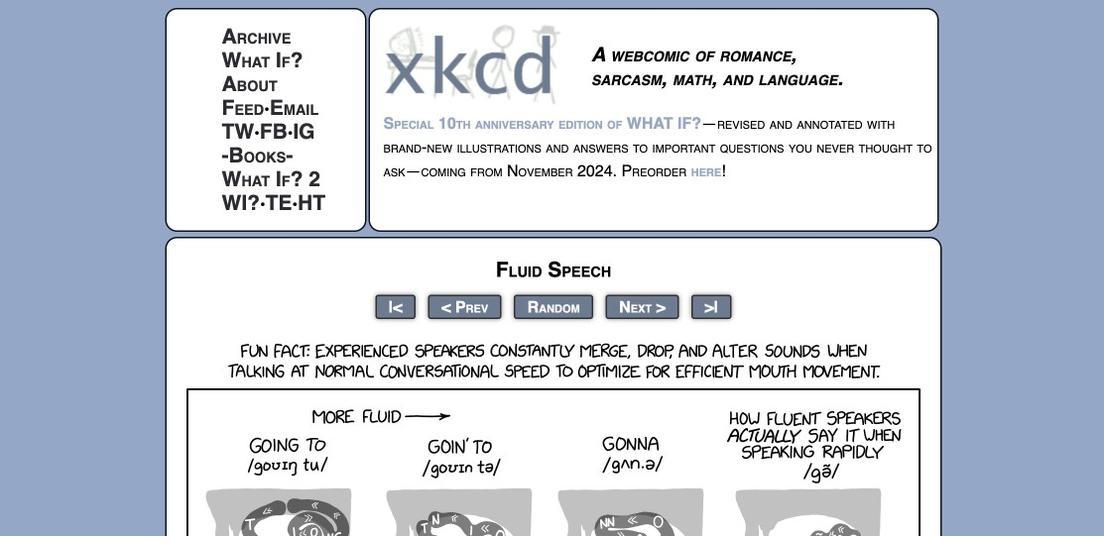 Task type: vqa. For each thing, say whether or not it's contained in the screenshot.
"Moon Landing Mission Profiles" IMAGE
no



Task type: describe. For each thing, give the bounding box(es) containing it.
xkcd.com logo image
[[383, 23, 567, 105]]

fluid speech image
[[186, 332, 921, 537]]



